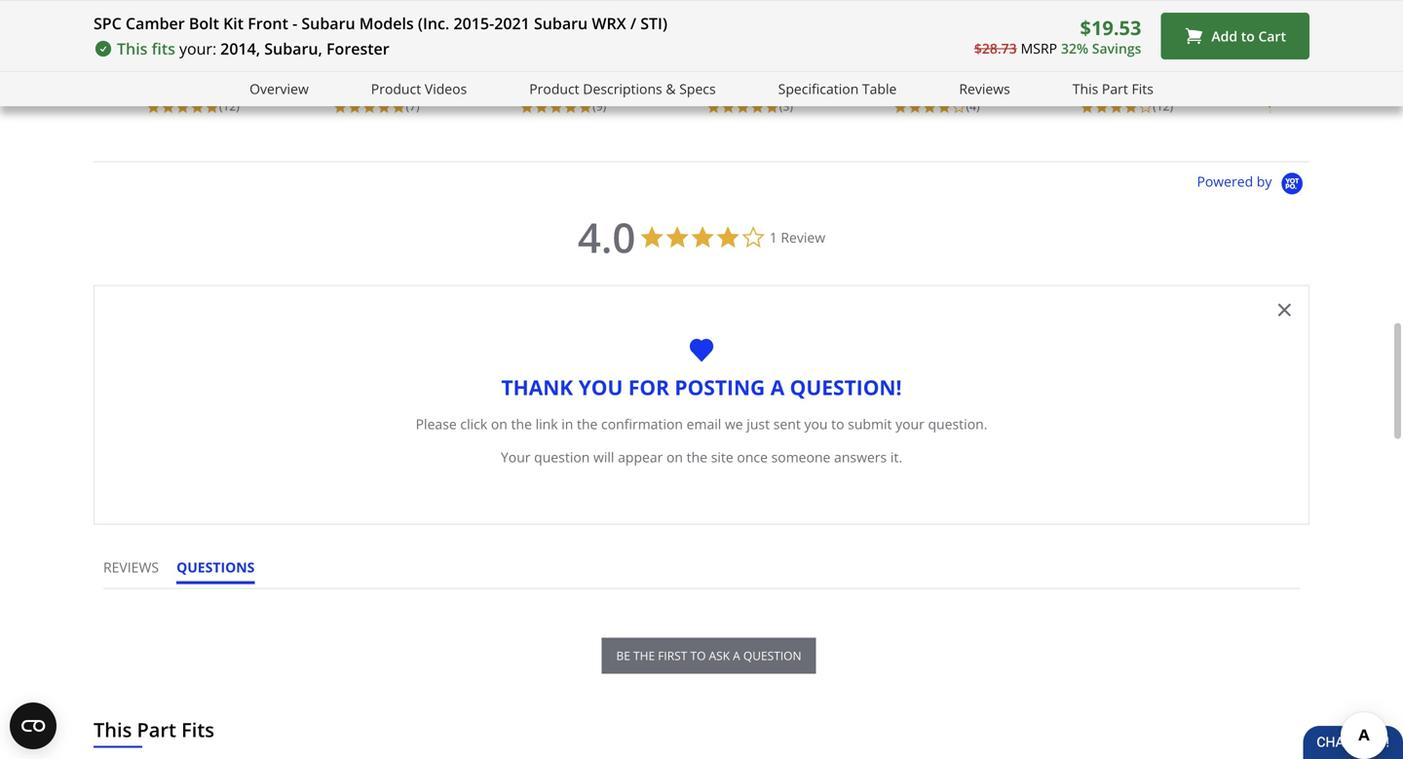 Task type: vqa. For each thing, say whether or not it's contained in the screenshot.
Added To Cart at the bottom right of page
no



Task type: locate. For each thing, give the bounding box(es) containing it.
2 vertical spatial to
[[690, 647, 706, 664]]

0 horizontal spatial product
[[371, 79, 421, 98]]

2021
[[494, 13, 530, 34]]

12 total reviews element
[[146, 98, 302, 114], [1080, 98, 1236, 114]]

to right add
[[1241, 27, 1255, 45]]

1 horizontal spatial product
[[529, 79, 580, 98]]

powered by
[[1197, 172, 1276, 190]]

8 star image from the left
[[520, 100, 534, 114]]

product descriptions & specs
[[529, 79, 716, 98]]

your
[[501, 448, 531, 466]]

videos
[[425, 79, 467, 98]]

1 horizontal spatial to
[[831, 415, 844, 433]]

fumoto quick engine oil drain valve... link
[[333, 0, 558, 98]]

11 star image from the left
[[706, 100, 721, 114]]

this right open widget icon
[[94, 716, 132, 743]]

1 horizontal spatial part
[[1102, 79, 1128, 98]]

a right ask at bottom right
[[733, 647, 740, 664]]

valve...
[[517, 80, 558, 98]]

/
[[630, 13, 636, 34]]

2015- right (inc.
[[454, 13, 494, 34]]

16 star image from the left
[[922, 100, 937, 114]]

0 vertical spatial part
[[1102, 79, 1128, 98]]

titanium
[[256, 80, 308, 98]]

-
[[292, 13, 297, 34], [650, 80, 654, 98]]

$19.53
[[1080, 14, 1142, 41]]

you left for on the left of the page
[[579, 373, 623, 401]]

2015- right the filter
[[657, 80, 690, 98]]

star image
[[161, 100, 175, 114], [190, 100, 205, 114], [333, 100, 348, 114], [549, 100, 564, 114], [564, 100, 578, 114], [721, 100, 736, 114], [765, 100, 780, 114], [1095, 100, 1109, 114], [1109, 100, 1124, 114], [1124, 100, 1138, 114]]

1 horizontal spatial empty star image
[[1138, 100, 1153, 114]]

in
[[562, 415, 573, 433]]

a up sent
[[771, 373, 785, 401]]

empty star image down n/a link
[[1138, 100, 1153, 114]]

product for product descriptions & specs
[[529, 79, 580, 98]]

2 total reviews element
[[1267, 98, 1403, 114]]

bolt
[[189, 13, 219, 34]]

1 vertical spatial 2015-
[[657, 80, 690, 98]]

to left submit
[[831, 415, 844, 433]]

product inside product descriptions & specs link
[[529, 79, 580, 98]]

1 oil from the left
[[462, 80, 478, 98]]

empty star image down precision
[[952, 100, 966, 114]]

drain
[[481, 80, 514, 98]]

empty star image
[[952, 100, 966, 114], [1138, 100, 1153, 114]]

2 star image from the left
[[190, 100, 205, 114]]

1 empty star image from the left
[[952, 100, 966, 114]]

descriptions
[[583, 79, 662, 98]]

1 horizontal spatial question
[[743, 647, 802, 664]]

9 star image from the left
[[534, 100, 549, 114]]

1 vertical spatial you
[[804, 415, 828, 433]]

0 vertical spatial question
[[534, 448, 590, 466]]

6 star image from the left
[[721, 100, 736, 114]]

1 vertical spatial -
[[650, 80, 654, 98]]

2 oil from the left
[[597, 80, 613, 98]]

1 horizontal spatial on
[[667, 448, 683, 466]]

fits
[[1132, 79, 1154, 98], [181, 716, 214, 743]]

1 horizontal spatial (12)
[[1153, 98, 1173, 114]]

1 vertical spatial this part fits
[[94, 716, 214, 743]]

ngk laser iridium stock heat range...
[[706, 80, 930, 98]]

add to cart
[[1212, 27, 1286, 45]]

0 vertical spatial this
[[117, 38, 148, 59]]

this left the fits
[[117, 38, 148, 59]]

1 star image from the left
[[146, 100, 161, 114]]

(inc.
[[418, 13, 450, 34]]

n/a
[[1080, 80, 1102, 98]]

4 star image from the left
[[549, 100, 564, 114]]

olm jdm precision led lift gate... link
[[893, 0, 1095, 98]]

add to cart button
[[1161, 13, 1310, 59]]

0 horizontal spatial a
[[733, 647, 740, 664]]

1 vertical spatial fits
[[181, 716, 214, 743]]

2 12 total reviews element from the left
[[1080, 98, 1236, 114]]

0 horizontal spatial 2015-
[[454, 13, 494, 34]]

answers
[[834, 448, 887, 466]]

be the first to ask a question
[[616, 647, 802, 664]]

(12) right "n/a"
[[1153, 98, 1173, 114]]

0 vertical spatial on
[[491, 415, 508, 433]]

the
[[511, 415, 532, 433], [577, 415, 598, 433], [687, 448, 708, 466], [633, 647, 655, 664]]

tab list containing reviews
[[103, 558, 272, 588]]

tab list
[[103, 558, 272, 588]]

specification
[[778, 79, 859, 98]]

the right be
[[633, 647, 655, 664]]

question right ask at bottom right
[[743, 647, 802, 664]]

to
[[1241, 27, 1255, 45], [831, 415, 844, 433], [690, 647, 706, 664]]

4 star image from the left
[[348, 100, 362, 114]]

please
[[416, 415, 457, 433]]

question down in
[[534, 448, 590, 466]]

thank you for posting a question!
[[501, 373, 902, 401]]

2 product from the left
[[529, 79, 580, 98]]

the left link
[[511, 415, 532, 433]]

on
[[491, 415, 508, 433], [667, 448, 683, 466]]

1 horizontal spatial oil
[[597, 80, 613, 98]]

this part fits link
[[1073, 78, 1154, 100]]

your:
[[179, 38, 217, 59]]

1 horizontal spatial 12 total reviews element
[[1080, 98, 1236, 114]]

(12) for n/a
[[1153, 98, 1173, 114]]

for
[[628, 373, 669, 401]]

led
[[1009, 80, 1032, 98]]

7 star image from the left
[[391, 100, 406, 114]]

cat-
[[311, 80, 335, 98]]

0 vertical spatial a
[[771, 373, 785, 401]]

jdm
[[924, 80, 948, 98]]

1 vertical spatial this
[[1073, 79, 1099, 98]]

1 vertical spatial a
[[733, 647, 740, 664]]

10 star image from the left
[[1124, 100, 1138, 114]]

0 horizontal spatial 12 total reviews element
[[146, 98, 302, 114]]

on right click
[[491, 415, 508, 433]]

laser
[[736, 80, 768, 98]]

olm jdm precision led lift gate...
[[893, 80, 1095, 98]]

0 vertical spatial this part fits
[[1073, 79, 1154, 98]]

quick
[[382, 80, 416, 98]]

2 empty star image from the left
[[1138, 100, 1153, 114]]

a
[[1216, 292, 1225, 310]]

this fits your: 2014, subaru, forester
[[117, 38, 389, 59]]

0 vertical spatial you
[[579, 373, 623, 401]]

posting
[[675, 373, 765, 401]]

empty star image for n/a
[[1138, 100, 1153, 114]]

0 horizontal spatial you
[[579, 373, 623, 401]]

specification table link
[[778, 78, 897, 100]]

savings
[[1092, 39, 1142, 57]]

0 horizontal spatial fits
[[181, 716, 214, 743]]

1 (12) from the left
[[219, 98, 240, 114]]

3 total reviews element
[[706, 98, 862, 114]]

7 total reviews element
[[333, 98, 489, 114]]

this right lift
[[1073, 79, 1099, 98]]

0 horizontal spatial to
[[690, 647, 706, 664]]

on right appear
[[667, 448, 683, 466]]

1 horizontal spatial -
[[650, 80, 654, 98]]

please click on the link in the confirmation email we just sent you to submit your question.
[[416, 415, 988, 433]]

reviews
[[959, 79, 1010, 98]]

0 vertical spatial -
[[292, 13, 297, 34]]

link
[[536, 415, 558, 433]]

0 horizontal spatial (12)
[[219, 98, 240, 114]]

heat
[[852, 80, 880, 98]]

0 horizontal spatial empty star image
[[952, 100, 966, 114]]

0 horizontal spatial on
[[491, 415, 508, 433]]

lift
[[1035, 80, 1053, 98]]

powered
[[1197, 172, 1253, 190]]

0 horizontal spatial this part fits
[[94, 716, 214, 743]]

submit
[[848, 415, 892, 433]]

6 star image from the left
[[377, 100, 391, 114]]

$28.73
[[974, 39, 1017, 57]]

0 vertical spatial fits
[[1132, 79, 1154, 98]]

to inside button
[[1241, 27, 1255, 45]]

1 product from the left
[[371, 79, 421, 98]]

(12) for tomei expreme ti titanium cat-back...
[[219, 98, 240, 114]]

- left '&'
[[650, 80, 654, 98]]

5 star image from the left
[[564, 100, 578, 114]]

1 vertical spatial question
[[743, 647, 802, 664]]

(12) left ti
[[219, 98, 240, 114]]

1 horizontal spatial 2015-
[[657, 80, 690, 98]]

product
[[371, 79, 421, 98], [529, 79, 580, 98]]

ngk laser iridium stock heat range... link
[[706, 0, 930, 98]]

overview link
[[250, 78, 309, 100]]

0 vertical spatial 2015-
[[454, 13, 494, 34]]

you right sent
[[804, 415, 828, 433]]

star image
[[146, 100, 161, 114], [175, 100, 190, 114], [205, 100, 219, 114], [348, 100, 362, 114], [362, 100, 377, 114], [377, 100, 391, 114], [391, 100, 406, 114], [520, 100, 534, 114], [534, 100, 549, 114], [578, 100, 593, 114], [706, 100, 721, 114], [736, 100, 750, 114], [750, 100, 765, 114], [893, 100, 908, 114], [908, 100, 922, 114], [922, 100, 937, 114], [937, 100, 952, 114], [1080, 100, 1095, 114], [1267, 100, 1281, 114]]

questions
[[176, 558, 255, 576]]

part
[[1102, 79, 1128, 98], [137, 716, 176, 743]]

once
[[737, 448, 768, 466]]

- up subaru,
[[292, 13, 297, 34]]

1 vertical spatial part
[[137, 716, 176, 743]]

be the first to ask a question button
[[602, 638, 816, 674]]

subaru oem oil filter - 2015-2024...
[[520, 80, 729, 98]]

product descriptions & specs link
[[529, 78, 716, 100]]

forester
[[327, 38, 389, 59]]

to left ask at bottom right
[[690, 647, 706, 664]]

0 horizontal spatial oil
[[462, 80, 478, 98]]

product for product videos
[[371, 79, 421, 98]]

iridium
[[772, 80, 814, 98]]

14 star image from the left
[[893, 100, 908, 114]]

0 vertical spatial to
[[1241, 27, 1255, 45]]

$19.53 $28.73 msrp 32% savings
[[974, 14, 1142, 57]]

12 total reviews element for tomei expreme ti titanium cat-back...
[[146, 98, 302, 114]]

2 (12) from the left
[[1153, 98, 1173, 114]]

(12)
[[219, 98, 240, 114], [1153, 98, 1173, 114]]

the left the site
[[687, 448, 708, 466]]

1 12 total reviews element from the left
[[146, 98, 302, 114]]

2 horizontal spatial to
[[1241, 27, 1255, 45]]

msrp
[[1021, 39, 1057, 57]]

product inside product videos "link"
[[371, 79, 421, 98]]

reviews link
[[959, 78, 1010, 100]]

0 horizontal spatial part
[[137, 716, 176, 743]]

5 star image from the left
[[362, 100, 377, 114]]

3 star image from the left
[[333, 100, 348, 114]]

2014,
[[220, 38, 260, 59]]

2 vertical spatial this
[[94, 716, 132, 743]]

0 horizontal spatial question
[[534, 448, 590, 466]]



Task type: describe. For each thing, give the bounding box(es) containing it.
add
[[1212, 27, 1238, 45]]

fumoto quick engine oil drain valve...
[[333, 80, 558, 98]]

0 horizontal spatial -
[[292, 13, 297, 34]]

engine
[[419, 80, 459, 98]]

19 star image from the left
[[1267, 100, 1281, 114]]

click
[[460, 415, 487, 433]]

be
[[616, 647, 630, 664]]

expreme
[[186, 80, 239, 98]]

1 horizontal spatial a
[[771, 373, 785, 401]]

gate...
[[1057, 80, 1095, 98]]

question inside 'button'
[[743, 647, 802, 664]]

7 star image from the left
[[765, 100, 780, 114]]

ti
[[242, 80, 252, 98]]

kit
[[223, 13, 244, 34]]

email
[[687, 415, 721, 433]]

question
[[1228, 292, 1288, 310]]

question!
[[790, 373, 902, 401]]

(7)
[[406, 98, 420, 114]]

tomei
[[146, 80, 183, 98]]

review
[[781, 228, 826, 246]]

specs
[[679, 79, 716, 98]]

1 horizontal spatial you
[[804, 415, 828, 433]]

4 total reviews element
[[893, 98, 1049, 114]]

sent
[[773, 415, 801, 433]]

13 star image from the left
[[750, 100, 765, 114]]

the inside 'button'
[[633, 647, 655, 664]]

thank
[[501, 373, 573, 401]]

front
[[248, 13, 288, 34]]

9 total reviews element
[[520, 98, 676, 114]]

sti)
[[640, 13, 668, 34]]

wrx
[[592, 13, 626, 34]]

camber
[[126, 13, 185, 34]]

subaru up the forester
[[301, 13, 355, 34]]

(9)
[[593, 98, 606, 114]]

back...
[[335, 80, 373, 98]]

fumoto
[[333, 80, 379, 98]]

powered by link
[[1197, 172, 1310, 196]]

(4)
[[966, 98, 980, 114]]

8 star image from the left
[[1095, 100, 1109, 114]]

9 star image from the left
[[1109, 100, 1124, 114]]

subaru left wrx
[[534, 13, 588, 34]]

n/a link
[[1080, 0, 1236, 98]]

we
[[725, 415, 743, 433]]

confirmation
[[601, 415, 683, 433]]

1 vertical spatial to
[[831, 415, 844, 433]]

32%
[[1061, 39, 1089, 57]]

just
[[747, 415, 770, 433]]

table
[[862, 79, 897, 98]]

subaru left oem
[[520, 80, 562, 98]]

4.0 star rating element
[[578, 209, 636, 265]]

open widget image
[[10, 703, 57, 749]]

range...
[[884, 80, 930, 98]]

2 star image from the left
[[175, 100, 190, 114]]

3 star image from the left
[[205, 100, 219, 114]]

subaru,
[[264, 38, 322, 59]]

empty star image for olm jdm precision led lift gate...
[[952, 100, 966, 114]]

a inside 'button'
[[733, 647, 740, 664]]

cart
[[1259, 27, 1286, 45]]

reviews
[[103, 558, 159, 576]]

will
[[594, 448, 614, 466]]

1 vertical spatial on
[[667, 448, 683, 466]]

specification table
[[778, 79, 897, 98]]

filter
[[617, 80, 646, 98]]

appear
[[618, 448, 663, 466]]

question.
[[928, 415, 988, 433]]

models
[[359, 13, 414, 34]]

17 star image from the left
[[937, 100, 952, 114]]

ask a question
[[1189, 292, 1288, 310]]

subaru oem oil filter - 2015-2024... link
[[520, 0, 729, 98]]

your
[[896, 415, 925, 433]]

2024...
[[690, 80, 729, 98]]

the right in
[[577, 415, 598, 433]]

first
[[658, 647, 687, 664]]

ask
[[1189, 292, 1212, 310]]

10 star image from the left
[[578, 100, 593, 114]]

15 star image from the left
[[908, 100, 922, 114]]

overview
[[250, 79, 309, 98]]

ask
[[709, 647, 730, 664]]

1 review
[[770, 228, 826, 246]]

fits
[[152, 38, 175, 59]]

your question will appear on the site once someone answers it.
[[501, 448, 902, 466]]

1 horizontal spatial this part fits
[[1073, 79, 1154, 98]]

&
[[666, 79, 676, 98]]

to inside 'button'
[[690, 647, 706, 664]]

18 star image from the left
[[1080, 100, 1095, 114]]

1 star image from the left
[[161, 100, 175, 114]]

12 total reviews element for n/a
[[1080, 98, 1236, 114]]

it.
[[891, 448, 902, 466]]

oem
[[565, 80, 594, 98]]

1 horizontal spatial fits
[[1132, 79, 1154, 98]]

stock
[[817, 80, 849, 98]]

tomei expreme ti titanium cat-back...
[[146, 80, 373, 98]]

(3)
[[780, 98, 793, 114]]

12 star image from the left
[[736, 100, 750, 114]]

precision
[[952, 80, 1005, 98]]

1
[[770, 228, 777, 246]]



